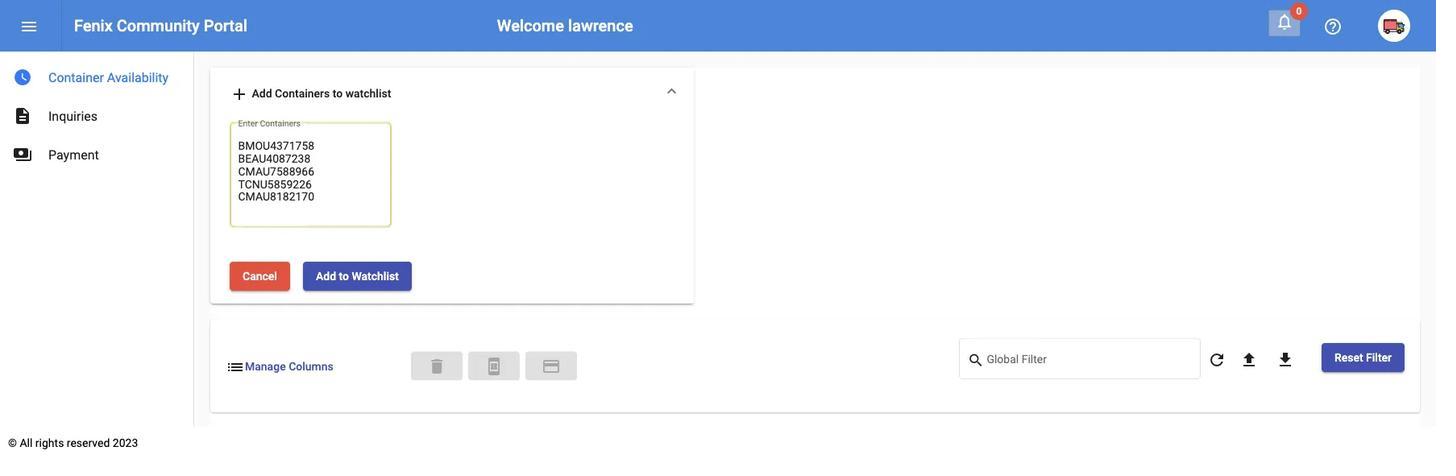 Task type: vqa. For each thing, say whether or not it's contained in the screenshot.
second row from the bottom
no



Task type: describe. For each thing, give the bounding box(es) containing it.
all
[[20, 436, 33, 450]]

containers
[[275, 87, 330, 100]]

menu button
[[13, 10, 45, 42]]

menu
[[19, 17, 39, 36]]

to inside button
[[339, 269, 349, 283]]

add
[[230, 84, 249, 104]]

no color image containing list
[[226, 357, 245, 377]]

filter
[[1366, 351, 1392, 364]]

file_download
[[1276, 350, 1295, 370]]

add inside the add add containers to watchlist
[[252, 87, 272, 100]]

add add containers to watchlist
[[230, 84, 391, 104]]

no color image inside "navigation"
[[13, 68, 32, 87]]

©
[[8, 436, 17, 450]]

container availability
[[48, 70, 169, 85]]

add to watchlist button
[[303, 262, 412, 291]]

file_upload button
[[1233, 343, 1265, 375]]

cancel button
[[230, 262, 290, 291]]

book_online button
[[468, 352, 520, 381]]

no color image containing payments
[[13, 145, 32, 164]]

help_outline button
[[1317, 10, 1349, 42]]

payment
[[542, 357, 561, 377]]

welcome lawrence
[[497, 16, 633, 35]]

no color image for book_online button
[[485, 357, 504, 377]]

refresh
[[1207, 350, 1227, 370]]

watchlist
[[352, 269, 399, 283]]

navigation containing watch_later
[[0, 52, 193, 174]]

manage
[[245, 360, 286, 374]]

availability
[[107, 70, 169, 85]]

watchlist
[[346, 87, 391, 100]]

notifications_none
[[1275, 12, 1295, 31]]

reset filter
[[1335, 351, 1392, 364]]

description
[[13, 106, 32, 126]]

to inside the add add containers to watchlist
[[333, 87, 343, 100]]

community
[[117, 16, 200, 35]]

fenix community portal
[[74, 16, 247, 35]]

2023
[[113, 436, 138, 450]]

payment button
[[526, 352, 577, 381]]

welcome
[[497, 16, 564, 35]]

notifications_none button
[[1269, 10, 1301, 37]]

columns
[[289, 360, 334, 374]]



Task type: locate. For each thing, give the bounding box(es) containing it.
no color image containing menu
[[19, 17, 39, 36]]

payment
[[48, 147, 99, 162]]

0 horizontal spatial add
[[252, 87, 272, 100]]

no color image containing help_outline
[[1324, 17, 1343, 36]]

container
[[48, 70, 104, 85]]

no color image for help_outline popup button
[[1324, 17, 1343, 36]]

no color image containing file_download
[[1276, 350, 1295, 370]]

0 vertical spatial add
[[252, 87, 272, 100]]

1 horizontal spatial add
[[316, 269, 336, 283]]

1 vertical spatial add
[[316, 269, 336, 283]]

no color image inside the file_upload 'button'
[[1240, 350, 1259, 370]]

inquiries
[[48, 108, 98, 124]]

add to watchlist
[[316, 269, 399, 283]]

add
[[252, 87, 272, 100], [316, 269, 336, 283]]

delete
[[427, 357, 447, 377]]

no color image inside notifications_none popup button
[[1275, 12, 1295, 31]]

no color image inside refresh "button"
[[1207, 350, 1227, 370]]

no color image inside menu "button"
[[19, 17, 39, 36]]

no color image
[[1275, 12, 1295, 31], [13, 106, 32, 126], [13, 145, 32, 164], [1207, 350, 1227, 370], [1240, 350, 1259, 370], [1276, 350, 1295, 370], [968, 351, 987, 370], [226, 357, 245, 377], [542, 357, 561, 377]]

fenix
[[74, 16, 113, 35]]

refresh button
[[1201, 343, 1233, 375]]

navigation
[[0, 52, 193, 174]]

help_outline
[[1324, 17, 1343, 36]]

portal
[[204, 16, 247, 35]]

reserved
[[67, 436, 110, 450]]

no color image for menu "button"
[[19, 17, 39, 36]]

cancel
[[243, 269, 277, 283]]

rights
[[35, 436, 64, 450]]

file_download button
[[1269, 343, 1302, 375]]

no color image containing watch_later
[[13, 68, 32, 87]]

to left 'watchlist'
[[333, 87, 343, 100]]

no color image containing book_online
[[485, 357, 504, 377]]

to left watchlist
[[339, 269, 349, 283]]

no color image containing notifications_none
[[1275, 12, 1295, 31]]

Global Watchlist Filter field
[[987, 356, 1193, 368]]

no color image containing search
[[968, 351, 987, 370]]

no color image containing refresh
[[1207, 350, 1227, 370]]

no color image left "containers"
[[230, 84, 249, 104]]

no color image
[[19, 17, 39, 36], [1324, 17, 1343, 36], [13, 68, 32, 87], [230, 84, 249, 104], [485, 357, 504, 377]]

no color image right delete icon
[[485, 357, 504, 377]]

no color image inside the file_download button
[[1276, 350, 1295, 370]]

no color image inside help_outline popup button
[[1324, 17, 1343, 36]]

no color image containing add
[[230, 84, 249, 104]]

watch_later
[[13, 68, 32, 87]]

add left watchlist
[[316, 269, 336, 283]]

no color image containing description
[[13, 106, 32, 126]]

list
[[226, 357, 245, 377]]

book_online
[[485, 357, 504, 377]]

no color image right notifications_none popup button
[[1324, 17, 1343, 36]]

delete button
[[411, 352, 463, 381]]

file_upload
[[1240, 350, 1259, 370]]

lawrence
[[568, 16, 633, 35]]

no color image containing payment
[[542, 357, 561, 377]]

payments
[[13, 145, 32, 164]]

delete image
[[427, 357, 447, 377]]

© all rights reserved 2023
[[8, 436, 138, 450]]

no color image up watch_later
[[19, 17, 39, 36]]

reset
[[1335, 351, 1364, 364]]

0 vertical spatial to
[[333, 87, 343, 100]]

search
[[968, 352, 985, 369]]

None text field
[[238, 138, 383, 218]]

reset filter button
[[1322, 343, 1405, 372]]

no color image containing file_upload
[[1240, 350, 1259, 370]]

no color image inside book_online button
[[485, 357, 504, 377]]

list manage columns
[[226, 357, 334, 377]]

no color image up description
[[13, 68, 32, 87]]

add right add
[[252, 87, 272, 100]]

to
[[333, 87, 343, 100], [339, 269, 349, 283]]

1 vertical spatial to
[[339, 269, 349, 283]]

no color image inside payment button
[[542, 357, 561, 377]]

add inside button
[[316, 269, 336, 283]]



